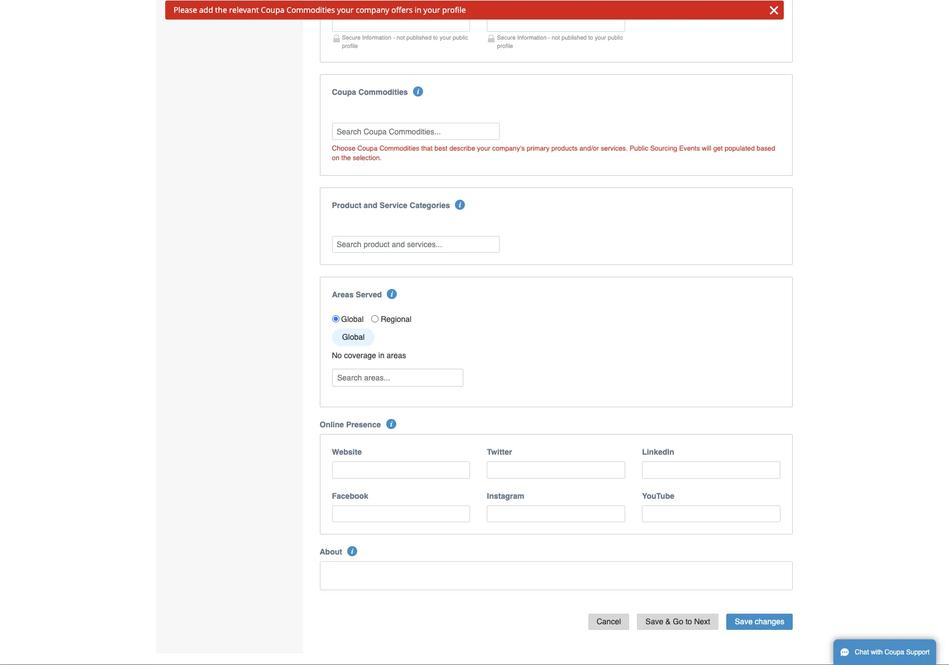 Task type: describe. For each thing, give the bounding box(es) containing it.
online
[[320, 420, 344, 429]]

will
[[702, 145, 711, 152]]

id
[[347, 1, 355, 10]]

1 horizontal spatial profile
[[442, 4, 466, 15]]

Instagram text field
[[487, 506, 625, 523]]

support
[[906, 649, 930, 657]]

service
[[380, 201, 407, 210]]

no coverage in areas
[[332, 351, 406, 360]]

next
[[694, 617, 710, 626]]

commodities inside choose coupa commodities that best describe your company's primary products and/or services. public sourcing events will get populated based on the selection.
[[379, 145, 419, 152]]

offers
[[391, 4, 413, 15]]

with
[[871, 649, 883, 657]]

best
[[435, 145, 447, 152]]

your left company
[[337, 4, 354, 15]]

additional information image for areas served
[[387, 289, 397, 299]]

events
[[679, 145, 700, 152]]

website
[[332, 448, 362, 457]]

Tax ID text field
[[332, 15, 470, 32]]

youtube
[[642, 492, 674, 501]]

to for tax id
[[433, 34, 438, 41]]

areas
[[387, 351, 406, 360]]

and/or
[[580, 145, 599, 152]]

0 vertical spatial global
[[341, 315, 364, 324]]

add
[[199, 4, 213, 15]]

save changes button
[[726, 614, 793, 630]]

not for duns
[[552, 34, 560, 41]]

0 vertical spatial the
[[215, 4, 227, 15]]

facebook
[[332, 492, 368, 501]]

secure information - not published to your public profile for duns
[[497, 34, 623, 49]]

secure for duns
[[497, 34, 516, 41]]

choose
[[332, 145, 355, 152]]

public
[[630, 145, 648, 152]]

2 vertical spatial additional information image
[[347, 547, 357, 557]]

1 vertical spatial commodities
[[358, 88, 408, 97]]

Website text field
[[332, 462, 470, 479]]

your right offers
[[424, 4, 440, 15]]

served
[[356, 291, 382, 299]]

please add the relevant coupa commodities your company offers in your profile
[[174, 4, 466, 15]]

0 vertical spatial in
[[415, 4, 421, 15]]

LinkedIn text field
[[642, 462, 780, 479]]

on
[[332, 154, 340, 162]]

0 horizontal spatial in
[[378, 351, 384, 360]]

changes
[[755, 617, 784, 626]]

coverage
[[344, 351, 376, 360]]

populated
[[725, 145, 755, 152]]

product and service categories
[[332, 201, 450, 210]]

additional information image for presence
[[386, 419, 396, 429]]

Search product and services... field
[[332, 236, 499, 253]]

regional
[[381, 315, 412, 324]]

twitter
[[487, 448, 512, 457]]

no
[[332, 351, 342, 360]]

areas served
[[332, 291, 382, 299]]

the inside choose coupa commodities that best describe your company's primary products and/or services. public sourcing events will get populated based on the selection.
[[341, 154, 351, 162]]

chat with coupa support
[[855, 649, 930, 657]]

- for duns
[[548, 34, 550, 41]]

primary
[[527, 145, 549, 152]]

Search Coupa Commodities... field
[[332, 123, 499, 140]]

tax id
[[332, 1, 355, 10]]

About text field
[[320, 562, 793, 591]]

tax
[[332, 1, 345, 10]]

information for tax id
[[362, 34, 391, 41]]



Task type: vqa. For each thing, say whether or not it's contained in the screenshot.
Jennifer image
no



Task type: locate. For each thing, give the bounding box(es) containing it.
1 horizontal spatial not
[[552, 34, 560, 41]]

- down duns text field
[[548, 34, 550, 41]]

cancel
[[597, 617, 621, 626]]

about
[[320, 548, 342, 557]]

services.
[[601, 145, 628, 152]]

to down 'tax id' text box
[[433, 34, 438, 41]]

instagram
[[487, 492, 524, 501]]

YouTube text field
[[642, 506, 780, 523]]

relevant
[[229, 4, 259, 15]]

save inside button
[[646, 617, 663, 626]]

the down choose
[[341, 154, 351, 162]]

1 published from the left
[[406, 34, 432, 41]]

additional information image up search coupa commodities... 'field'
[[413, 87, 423, 97]]

2 not from the left
[[552, 34, 560, 41]]

secure information - not published to your public profile down duns text field
[[497, 34, 623, 49]]

secure down id
[[342, 34, 361, 41]]

2 vertical spatial commodities
[[379, 145, 419, 152]]

information
[[362, 34, 391, 41], [517, 34, 547, 41]]

0 horizontal spatial save
[[646, 617, 663, 626]]

commodities left id
[[287, 4, 335, 15]]

2 published from the left
[[562, 34, 587, 41]]

DUNS text field
[[487, 15, 625, 32]]

not down 'tax id' text box
[[397, 34, 405, 41]]

additional information image
[[413, 87, 423, 97], [386, 419, 396, 429], [347, 547, 357, 557]]

-
[[393, 34, 395, 41], [548, 34, 550, 41]]

1 horizontal spatial additional information image
[[455, 200, 465, 210]]

save & go to next
[[646, 617, 710, 626]]

in right offers
[[415, 4, 421, 15]]

1 save from the left
[[646, 617, 663, 626]]

1 horizontal spatial -
[[548, 34, 550, 41]]

company's
[[492, 145, 525, 152]]

0 horizontal spatial information
[[362, 34, 391, 41]]

presence
[[346, 420, 381, 429]]

1 horizontal spatial in
[[415, 4, 421, 15]]

Search areas... text field
[[333, 369, 462, 386]]

products
[[551, 145, 578, 152]]

categories
[[410, 201, 450, 210]]

1 secure information - not published to your public profile from the left
[[342, 34, 468, 49]]

2 - from the left
[[548, 34, 550, 41]]

information for duns
[[517, 34, 547, 41]]

chat with coupa support button
[[833, 640, 936, 665]]

not down duns text field
[[552, 34, 560, 41]]

secure down duns
[[497, 34, 516, 41]]

not
[[397, 34, 405, 41], [552, 34, 560, 41]]

chat
[[855, 649, 869, 657]]

1 vertical spatial global
[[342, 333, 365, 342]]

published for tax id
[[406, 34, 432, 41]]

2 horizontal spatial profile
[[497, 43, 513, 49]]

1 horizontal spatial additional information image
[[386, 419, 396, 429]]

1 - from the left
[[393, 34, 395, 41]]

save left &
[[646, 617, 663, 626]]

duns
[[487, 1, 509, 10]]

global up coverage
[[342, 333, 365, 342]]

1 horizontal spatial published
[[562, 34, 587, 41]]

0 horizontal spatial public
[[453, 34, 468, 41]]

coupa inside choose coupa commodities that best describe your company's primary products and/or services. public sourcing events will get populated based on the selection.
[[357, 145, 378, 152]]

that
[[421, 145, 433, 152]]

your inside choose coupa commodities that best describe your company's primary products and/or services. public sourcing events will get populated based on the selection.
[[477, 145, 490, 152]]

0 horizontal spatial additional information image
[[347, 547, 357, 557]]

choose coupa commodities that best describe your company's primary products and/or services. public sourcing events will get populated based on the selection.
[[332, 145, 775, 162]]

2 secure from the left
[[497, 34, 516, 41]]

1 horizontal spatial to
[[588, 34, 593, 41]]

additional information image right about
[[347, 547, 357, 557]]

product
[[332, 201, 361, 210]]

additional information image
[[455, 200, 465, 210], [387, 289, 397, 299]]

sourcing
[[650, 145, 677, 152]]

None radio
[[332, 316, 339, 323], [372, 316, 379, 323], [332, 316, 339, 323], [372, 316, 379, 323]]

Facebook text field
[[332, 506, 470, 523]]

1 horizontal spatial the
[[341, 154, 351, 162]]

additional information image right served
[[387, 289, 397, 299]]

secure information - not published to your public profile down 'tax id' text box
[[342, 34, 468, 49]]

2 information from the left
[[517, 34, 547, 41]]

to down duns text field
[[588, 34, 593, 41]]

not for tax id
[[397, 34, 405, 41]]

coupa
[[261, 4, 284, 15], [332, 88, 356, 97], [357, 145, 378, 152], [885, 649, 904, 657]]

coupa commodities
[[332, 88, 408, 97]]

secure
[[342, 34, 361, 41], [497, 34, 516, 41]]

0 horizontal spatial -
[[393, 34, 395, 41]]

0 vertical spatial commodities
[[287, 4, 335, 15]]

1 not from the left
[[397, 34, 405, 41]]

company
[[356, 4, 389, 15]]

1 vertical spatial additional information image
[[387, 289, 397, 299]]

global
[[341, 315, 364, 324], [342, 333, 365, 342]]

in
[[415, 4, 421, 15], [378, 351, 384, 360]]

1 secure from the left
[[342, 34, 361, 41]]

1 horizontal spatial save
[[735, 617, 753, 626]]

- for tax id
[[393, 34, 395, 41]]

2 save from the left
[[735, 617, 753, 626]]

your down 'tax id' text box
[[440, 34, 451, 41]]

the
[[215, 4, 227, 15], [341, 154, 351, 162]]

areas
[[332, 291, 354, 299]]

save & go to next button
[[637, 614, 719, 630]]

information down company
[[362, 34, 391, 41]]

profile for tax id
[[342, 43, 358, 49]]

and
[[364, 201, 377, 210]]

describe
[[449, 145, 475, 152]]

secure information - not published to your public profile for tax id
[[342, 34, 468, 49]]

&
[[666, 617, 671, 626]]

1 horizontal spatial secure information - not published to your public profile
[[497, 34, 623, 49]]

commodities down search coupa commodities... 'field'
[[379, 145, 419, 152]]

based
[[757, 145, 775, 152]]

0 horizontal spatial additional information image
[[387, 289, 397, 299]]

secure information - not published to your public profile
[[342, 34, 468, 49], [497, 34, 623, 49]]

your
[[337, 4, 354, 15], [424, 4, 440, 15], [440, 34, 451, 41], [595, 34, 606, 41], [477, 145, 490, 152]]

1 horizontal spatial public
[[608, 34, 623, 41]]

go
[[673, 617, 683, 626]]

linkedin
[[642, 448, 674, 457]]

- down 'tax id' text box
[[393, 34, 395, 41]]

1 vertical spatial the
[[341, 154, 351, 162]]

Twitter text field
[[487, 462, 625, 479]]

commodities
[[287, 4, 335, 15], [358, 88, 408, 97], [379, 145, 419, 152]]

save left changes
[[735, 617, 753, 626]]

0 horizontal spatial secure
[[342, 34, 361, 41]]

your down duns text field
[[595, 34, 606, 41]]

profile
[[442, 4, 466, 15], [342, 43, 358, 49], [497, 43, 513, 49]]

additional information image right categories on the top of the page
[[455, 200, 465, 210]]

1 horizontal spatial information
[[517, 34, 547, 41]]

save
[[646, 617, 663, 626], [735, 617, 753, 626]]

additional information image for product and service categories
[[455, 200, 465, 210]]

1 horizontal spatial secure
[[497, 34, 516, 41]]

1 vertical spatial in
[[378, 351, 384, 360]]

to for duns
[[588, 34, 593, 41]]

0 horizontal spatial the
[[215, 4, 227, 15]]

0 vertical spatial additional information image
[[455, 200, 465, 210]]

published
[[406, 34, 432, 41], [562, 34, 587, 41]]

to
[[433, 34, 438, 41], [588, 34, 593, 41], [685, 617, 692, 626]]

profile down id
[[342, 43, 358, 49]]

information down duns text field
[[517, 34, 547, 41]]

save inside "button"
[[735, 617, 753, 626]]

1 vertical spatial additional information image
[[386, 419, 396, 429]]

additional information image for commodities
[[413, 87, 423, 97]]

save for save & go to next
[[646, 617, 663, 626]]

cancel link
[[588, 614, 629, 630]]

0 horizontal spatial not
[[397, 34, 405, 41]]

public for duns
[[608, 34, 623, 41]]

additional information image right presence
[[386, 419, 396, 429]]

0 vertical spatial additional information image
[[413, 87, 423, 97]]

in left the areas
[[378, 351, 384, 360]]

secure for tax id
[[342, 34, 361, 41]]

the right add
[[215, 4, 227, 15]]

0 horizontal spatial secure information - not published to your public profile
[[342, 34, 468, 49]]

global down areas served
[[341, 315, 364, 324]]

get
[[713, 145, 723, 152]]

profile down duns
[[497, 43, 513, 49]]

2 horizontal spatial to
[[685, 617, 692, 626]]

commodities up search coupa commodities... 'field'
[[358, 88, 408, 97]]

your right describe
[[477, 145, 490, 152]]

profile left duns
[[442, 4, 466, 15]]

profile for duns
[[497, 43, 513, 49]]

0 horizontal spatial profile
[[342, 43, 358, 49]]

2 horizontal spatial additional information image
[[413, 87, 423, 97]]

save changes
[[735, 617, 784, 626]]

public
[[453, 34, 468, 41], [608, 34, 623, 41]]

0 horizontal spatial to
[[433, 34, 438, 41]]

public for tax id
[[453, 34, 468, 41]]

0 horizontal spatial published
[[406, 34, 432, 41]]

2 secure information - not published to your public profile from the left
[[497, 34, 623, 49]]

to right "go"
[[685, 617, 692, 626]]

1 information from the left
[[362, 34, 391, 41]]

please
[[174, 4, 197, 15]]

online presence
[[320, 420, 381, 429]]

to inside button
[[685, 617, 692, 626]]

1 public from the left
[[453, 34, 468, 41]]

coupa inside chat with coupa support button
[[885, 649, 904, 657]]

published for duns
[[562, 34, 587, 41]]

published down 'tax id' text box
[[406, 34, 432, 41]]

published down duns text field
[[562, 34, 587, 41]]

save for save changes
[[735, 617, 753, 626]]

2 public from the left
[[608, 34, 623, 41]]

selection.
[[353, 154, 382, 162]]



